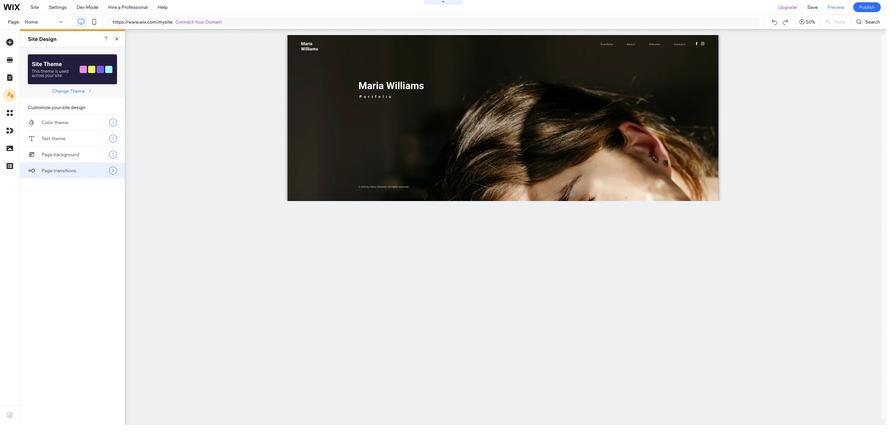 Task type: describe. For each thing, give the bounding box(es) containing it.
text
[[42, 136, 51, 142]]

theme for change
[[70, 88, 85, 94]]

publish
[[860, 4, 876, 10]]

50%
[[807, 19, 816, 25]]

design
[[39, 36, 57, 42]]

site
[[62, 105, 70, 111]]

page for page transitions
[[42, 168, 53, 174]]

preview
[[828, 4, 845, 10]]

this
[[32, 69, 40, 74]]

home
[[25, 19, 38, 25]]

save
[[808, 4, 818, 10]]

across
[[32, 73, 44, 78]]

preview button
[[823, 0, 850, 14]]

theme for site
[[43, 61, 62, 68]]

dev
[[77, 4, 85, 10]]

site for design
[[28, 36, 38, 42]]

tools
[[835, 19, 846, 25]]

customize your site design
[[28, 105, 85, 111]]

background
[[54, 152, 79, 158]]

0 vertical spatial site
[[30, 4, 39, 10]]

search button
[[852, 15, 887, 29]]

color
[[42, 120, 53, 126]]

hire
[[108, 4, 117, 10]]

site for theme
[[32, 61, 42, 68]]

dev mode
[[77, 4, 98, 10]]

upgrade
[[779, 4, 798, 10]]

page background
[[42, 152, 79, 158]]

is
[[55, 69, 58, 74]]

https://www.wix.com/mysite connect your domain
[[113, 19, 222, 25]]

change
[[52, 88, 69, 94]]

used
[[59, 69, 69, 74]]

design
[[71, 105, 85, 111]]

your
[[195, 19, 205, 25]]

theme for color theme
[[54, 120, 68, 126]]

connect
[[176, 19, 194, 25]]

professional
[[122, 4, 148, 10]]

transitions
[[54, 168, 76, 174]]



Task type: vqa. For each thing, say whether or not it's contained in the screenshot.
top Menu
no



Task type: locate. For each thing, give the bounding box(es) containing it.
site.
[[55, 73, 63, 78]]

theme
[[43, 61, 62, 68], [70, 88, 85, 94]]

site up home
[[30, 4, 39, 10]]

2 vertical spatial site
[[32, 61, 42, 68]]

page down text
[[42, 152, 53, 158]]

theme for text theme
[[52, 136, 65, 142]]

theme left the is
[[41, 69, 54, 74]]

your
[[45, 73, 54, 78], [52, 105, 61, 111]]

site
[[30, 4, 39, 10], [28, 36, 38, 42], [32, 61, 42, 68]]

mode
[[86, 4, 98, 10]]

help
[[158, 4, 168, 10]]

text theme
[[42, 136, 65, 142]]

1 vertical spatial page
[[42, 168, 53, 174]]

1 vertical spatial site
[[28, 36, 38, 42]]

theme right text
[[52, 136, 65, 142]]

theme
[[41, 69, 54, 74], [54, 120, 68, 126], [52, 136, 65, 142]]

a
[[118, 4, 121, 10]]

1 vertical spatial theme
[[54, 120, 68, 126]]

https://www.wix.com/mysite
[[113, 19, 173, 25]]

site design
[[28, 36, 57, 42]]

site inside site theme this theme is used across your site.
[[32, 61, 42, 68]]

your left the is
[[45, 73, 54, 78]]

your left site
[[52, 105, 61, 111]]

site theme this theme is used across your site.
[[32, 61, 69, 78]]

0 vertical spatial your
[[45, 73, 54, 78]]

settings
[[49, 4, 67, 10]]

theme up design at top
[[70, 88, 85, 94]]

change theme
[[52, 88, 85, 94]]

page left transitions
[[42, 168, 53, 174]]

theme up the is
[[43, 61, 62, 68]]

1 horizontal spatial theme
[[70, 88, 85, 94]]

2 vertical spatial theme
[[52, 136, 65, 142]]

site left design
[[28, 36, 38, 42]]

0 vertical spatial theme
[[43, 61, 62, 68]]

customize
[[28, 105, 51, 111]]

0 vertical spatial theme
[[41, 69, 54, 74]]

change theme button
[[52, 88, 93, 94]]

0 vertical spatial page
[[42, 152, 53, 158]]

save button
[[803, 0, 823, 14]]

search
[[866, 19, 881, 25]]

1 page from the top
[[42, 152, 53, 158]]

1 vertical spatial your
[[52, 105, 61, 111]]

50% button
[[796, 15, 820, 29]]

theme right color
[[54, 120, 68, 126]]

page
[[42, 152, 53, 158], [42, 168, 53, 174]]

page for page background
[[42, 152, 53, 158]]

page transitions
[[42, 168, 76, 174]]

your inside site theme this theme is used across your site.
[[45, 73, 54, 78]]

color theme
[[42, 120, 68, 126]]

0 horizontal spatial theme
[[43, 61, 62, 68]]

1 vertical spatial theme
[[70, 88, 85, 94]]

2 page from the top
[[42, 168, 53, 174]]

publish button
[[854, 2, 882, 12]]

tools button
[[821, 15, 852, 29]]

site up this
[[32, 61, 42, 68]]

domain
[[206, 19, 222, 25]]

hire a professional
[[108, 4, 148, 10]]

theme inside site theme this theme is used across your site.
[[43, 61, 62, 68]]

theme inside site theme this theme is used across your site.
[[41, 69, 54, 74]]



